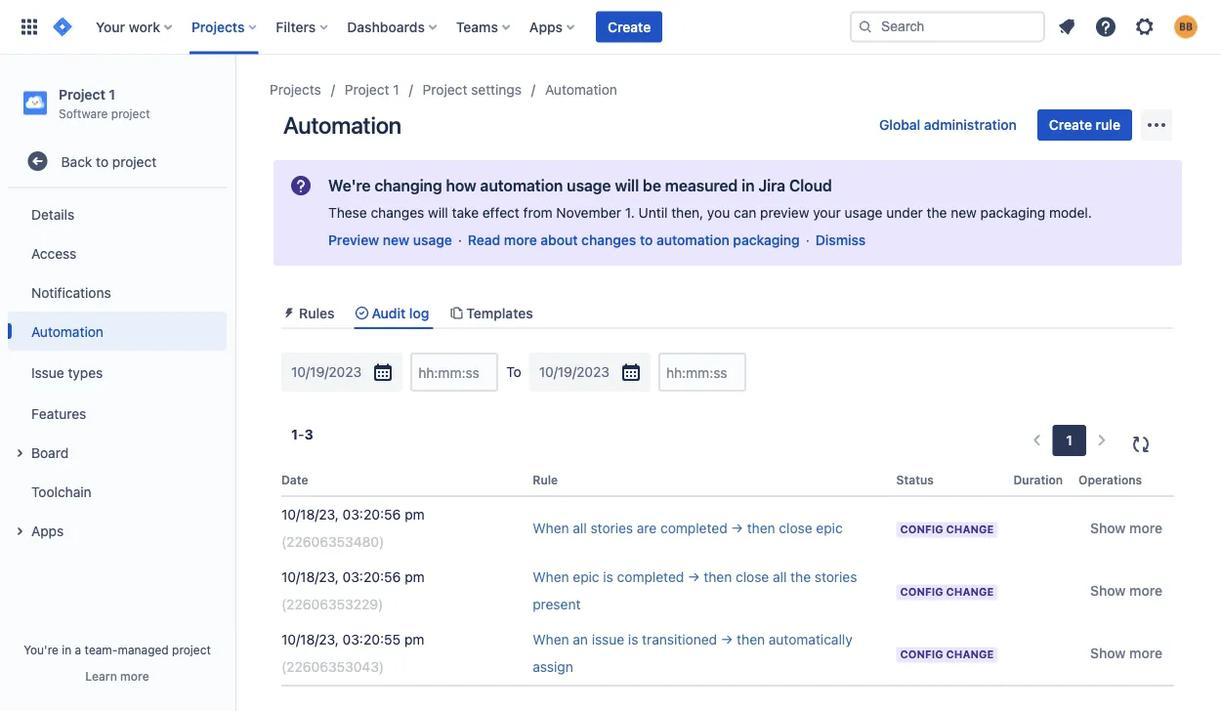 Task type: describe. For each thing, give the bounding box(es) containing it.
projects for projects 'popup button'
[[192, 19, 245, 35]]

teams button
[[450, 11, 518, 43]]

to
[[506, 364, 522, 380]]

appswitcher icon image
[[18, 15, 41, 39]]

show more button for when an issue is transitioned → then automatically assign
[[1079, 638, 1175, 670]]

1 vertical spatial will
[[428, 205, 448, 221]]

tab list containing rules
[[274, 297, 1183, 330]]

then for transitioned
[[737, 632, 765, 648]]

how
[[446, 176, 477, 195]]

when an issue is transitioned → then automatically assign link
[[533, 632, 853, 675]]

(22606353043)
[[281, 659, 384, 675]]

your work button
[[90, 11, 180, 43]]

project settings
[[423, 82, 522, 98]]

we're
[[328, 176, 371, 195]]

until
[[639, 205, 668, 221]]

2 vertical spatial project
[[172, 643, 211, 657]]

project 1 link
[[345, 78, 399, 102]]

apps button
[[524, 11, 583, 43]]

0 vertical spatial epic
[[816, 521, 843, 537]]

1 horizontal spatial automation
[[657, 232, 730, 248]]

about
[[541, 232, 578, 248]]

issue types
[[31, 364, 103, 380]]

issue types link
[[8, 351, 227, 394]]

dismiss
[[816, 232, 866, 248]]

2 show more button from the top
[[1079, 576, 1175, 607]]

change for when an issue is transitioned → then automatically assign
[[947, 649, 994, 661]]

rule
[[533, 473, 558, 487]]

0 vertical spatial all
[[573, 521, 587, 537]]

your work
[[96, 19, 160, 35]]

more for 2nd show more button from the bottom of the page
[[1130, 583, 1163, 599]]

1 vertical spatial automation
[[283, 111, 402, 139]]

status
[[897, 473, 934, 487]]

actions image
[[1145, 113, 1169, 137]]

when all stories are completed → then close epic link
[[533, 521, 843, 537]]

when epic is completed → then close all the stories present link
[[533, 569, 857, 613]]

software
[[59, 106, 108, 120]]

show more for when all stories are completed → then close epic
[[1091, 521, 1163, 537]]

1 vertical spatial project
[[112, 153, 157, 169]]

1 vertical spatial to
[[640, 232, 653, 248]]

preview new usage · read more about changes to automation packaging · dismiss
[[328, 232, 866, 248]]

1 10/19/2023 from the left
[[291, 364, 362, 380]]

Search field
[[850, 11, 1046, 43]]

2 hh:mm:ss field from the left
[[661, 355, 745, 390]]

10/18/23, 03:20:56 pm for (22606353480)
[[281, 507, 425, 523]]

global
[[880, 117, 921, 133]]

your profile and settings image
[[1175, 15, 1198, 39]]

a
[[75, 643, 81, 657]]

take
[[452, 205, 479, 221]]

be
[[643, 176, 661, 195]]

log
[[409, 305, 429, 321]]

1 horizontal spatial will
[[615, 176, 639, 195]]

the inside we're changing how automation usage will be measured in jira cloud these changes will take effect from november 1. until then, you can preview your usage under the new packaging model.
[[927, 205, 947, 221]]

create rule button
[[1038, 109, 1133, 141]]

notifications link
[[8, 273, 227, 312]]

03:20:56 for (22606353480)
[[343, 507, 401, 523]]

transitioned
[[642, 632, 717, 648]]

0 vertical spatial close
[[779, 521, 813, 537]]

0 horizontal spatial usage
[[413, 232, 452, 248]]

measured
[[665, 176, 738, 195]]

project 1 software project
[[59, 86, 150, 120]]

notifications image
[[1055, 15, 1079, 39]]

10/18/23, 03:20:55 pm
[[281, 632, 425, 648]]

your
[[96, 19, 125, 35]]

pm for (22606353480)
[[405, 507, 425, 523]]

you
[[707, 205, 730, 221]]

we're changing how automation usage will be measured in jira cloud these changes will take effect from november 1. until then, you can preview your usage under the new packaging model.
[[328, 176, 1092, 221]]

more for learn more button at the left bottom of page
[[120, 669, 149, 683]]

filters button
[[270, 11, 336, 43]]

automation for notifications
[[31, 323, 103, 339]]

create button
[[596, 11, 663, 43]]

features link
[[8, 394, 227, 433]]

→ for transitioned
[[721, 632, 733, 648]]

config change for when an issue is transitioned → then automatically assign
[[901, 649, 994, 661]]

more for show more button corresponding to when all stories are completed → then close epic
[[1130, 521, 1163, 537]]

an
[[573, 632, 588, 648]]

→ inside when epic is completed → then close all the stories present
[[688, 569, 700, 586]]

more for when an issue is transitioned → then automatically assign show more button
[[1130, 646, 1163, 662]]

project inside project 1 software project
[[59, 86, 105, 102]]

managed
[[118, 643, 169, 657]]

when for when all stories are completed → then close epic
[[533, 521, 569, 537]]

is inside when epic is completed → then close all the stories present
[[603, 569, 614, 586]]

1 vertical spatial packaging
[[733, 232, 800, 248]]

work
[[129, 19, 160, 35]]

show more button for when all stories are completed → then close epic
[[1079, 513, 1175, 545]]

close inside when epic is completed → then close all the stories present
[[736, 569, 769, 586]]

(22606353480)
[[281, 534, 384, 550]]

2 horizontal spatial usage
[[845, 205, 883, 221]]

changes inside we're changing how automation usage will be measured in jira cloud these changes will take effect from november 1. until then, you can preview your usage under the new packaging model.
[[371, 205, 424, 221]]

0 horizontal spatial in
[[62, 643, 72, 657]]

1 vertical spatial new
[[383, 232, 410, 248]]

issue
[[592, 632, 625, 648]]

projects button
[[186, 11, 264, 43]]

config for when an issue is transitioned → then automatically assign
[[901, 649, 944, 661]]

rules
[[299, 305, 335, 321]]

3
[[304, 427, 313, 443]]

audit log image
[[354, 305, 370, 321]]

10/18/23, for (22606353043)
[[281, 632, 339, 648]]

(22606353229)
[[281, 597, 383, 613]]

your
[[813, 205, 841, 221]]

date
[[281, 473, 308, 487]]

banner containing your work
[[0, 0, 1222, 55]]

jira
[[759, 176, 786, 195]]

change for when epic is completed → then close all the stories present
[[947, 586, 994, 599]]

1.
[[625, 205, 635, 221]]

these
[[328, 205, 367, 221]]

global administration
[[880, 117, 1017, 133]]

1 down dashboards "popup button"
[[393, 82, 399, 98]]

operations
[[1079, 473, 1143, 487]]

filters
[[276, 19, 316, 35]]

november
[[556, 205, 622, 221]]

1 button
[[1053, 425, 1087, 457]]

2 show from the top
[[1091, 583, 1126, 599]]

config for when all stories are completed → then close epic
[[901, 524, 944, 536]]

create rule
[[1049, 117, 1121, 133]]

0 vertical spatial completed
[[661, 521, 728, 537]]

10/18/23, 03:20:56 pm for (22606353229)
[[281, 569, 425, 586]]

issue
[[31, 364, 64, 380]]

show for when all stories are completed → then close epic
[[1091, 521, 1126, 537]]

learn more button
[[85, 668, 149, 684]]

in inside we're changing how automation usage will be measured in jira cloud these changes will take effect from november 1. until then, you can preview your usage under the new packaging model.
[[742, 176, 755, 195]]

preview new usage button
[[328, 231, 452, 250]]

teams
[[456, 19, 498, 35]]

settings image
[[1134, 15, 1157, 39]]



Task type: locate. For each thing, give the bounding box(es) containing it.
usage
[[567, 176, 611, 195], [845, 205, 883, 221], [413, 232, 452, 248]]

epic
[[816, 521, 843, 537], [573, 569, 600, 586]]

0 horizontal spatial stories
[[591, 521, 633, 537]]

0 vertical spatial pm
[[405, 507, 425, 523]]

1 vertical spatial →
[[688, 569, 700, 586]]

3 config from the top
[[901, 649, 944, 661]]

0 horizontal spatial to
[[96, 153, 109, 169]]

access link
[[8, 234, 227, 273]]

new inside we're changing how automation usage will be measured in jira cloud these changes will take effect from november 1. until then, you can preview your usage under the new packaging model.
[[951, 205, 977, 221]]

packaging inside we're changing how automation usage will be measured in jira cloud these changes will take effect from november 1. until then, you can preview your usage under the new packaging model.
[[981, 205, 1046, 221]]

in left "jira"
[[742, 176, 755, 195]]

when for when an issue is transitioned → then automatically assign
[[533, 632, 569, 648]]

search image
[[858, 19, 874, 35]]

1 horizontal spatial create
[[1049, 117, 1093, 133]]

1 vertical spatial show
[[1091, 583, 1126, 599]]

settings
[[471, 82, 522, 98]]

config change for when all stories are completed → then close epic
[[901, 524, 994, 536]]

cloud
[[790, 176, 832, 195]]

1 vertical spatial epic
[[573, 569, 600, 586]]

2 config change from the top
[[901, 586, 994, 599]]

config change for when epic is completed → then close all the stories present
[[901, 586, 994, 599]]

when for when epic is completed → then close all the stories present
[[533, 569, 569, 586]]

1 up back to project
[[109, 86, 115, 102]]

packaging left model.
[[981, 205, 1046, 221]]

usage down take
[[413, 232, 452, 248]]

3 10/18/23, from the top
[[281, 632, 339, 648]]

project left settings
[[423, 82, 468, 98]]

when
[[533, 521, 569, 537], [533, 569, 569, 586], [533, 632, 569, 648]]

dashboards button
[[341, 11, 445, 43]]

change for when all stories are completed → then close epic
[[947, 524, 994, 536]]

apps right teams dropdown button on the top of the page
[[530, 19, 563, 35]]

global administration link
[[868, 109, 1029, 141]]

1 vertical spatial the
[[791, 569, 811, 586]]

1 · from the left
[[458, 232, 462, 248]]

0 horizontal spatial projects
[[192, 19, 245, 35]]

expand image
[[8, 442, 31, 465], [8, 520, 31, 544]]

-
[[298, 427, 304, 443]]

2 expand image from the top
[[8, 520, 31, 544]]

show more button
[[1079, 513, 1175, 545], [1079, 576, 1175, 607], [1079, 638, 1175, 670]]

changes down november
[[582, 232, 636, 248]]

automation inside we're changing how automation usage will be measured in jira cloud these changes will take effect from november 1. until then, you can preview your usage under the new packaging model.
[[480, 176, 563, 195]]

when inside when epic is completed → then close all the stories present
[[533, 569, 569, 586]]

0 horizontal spatial automation
[[31, 323, 103, 339]]

1 vertical spatial usage
[[845, 205, 883, 221]]

10/18/23, 03:20:56 pm up (22606353480)
[[281, 507, 425, 523]]

0 horizontal spatial will
[[428, 205, 448, 221]]

then for completed
[[747, 521, 776, 537]]

0 vertical spatial new
[[951, 205, 977, 221]]

project
[[345, 82, 389, 98], [423, 82, 468, 98], [59, 86, 105, 102]]

0 horizontal spatial epic
[[573, 569, 600, 586]]

more
[[504, 232, 537, 248], [1130, 521, 1163, 537], [1130, 583, 1163, 599], [1130, 646, 1163, 662], [120, 669, 149, 683]]

0 horizontal spatial is
[[603, 569, 614, 586]]

team-
[[85, 643, 118, 657]]

0 vertical spatial 03:20:56
[[343, 507, 401, 523]]

1 horizontal spatial is
[[628, 632, 639, 648]]

all inside when epic is completed → then close all the stories present
[[773, 569, 787, 586]]

2 config from the top
[[901, 586, 944, 599]]

present
[[533, 597, 581, 613]]

automatically
[[769, 632, 853, 648]]

project inside project 1 link
[[345, 82, 389, 98]]

0 horizontal spatial close
[[736, 569, 769, 586]]

2 vertical spatial pm
[[405, 632, 425, 648]]

1 vertical spatial config
[[901, 586, 944, 599]]

you're in a team-managed project
[[24, 643, 211, 657]]

1 vertical spatial changes
[[582, 232, 636, 248]]

2 03:20:56 from the top
[[343, 569, 401, 586]]

1 03:20:56 from the top
[[343, 507, 401, 523]]

3 show from the top
[[1091, 646, 1126, 662]]

pm for (22606353043)
[[405, 632, 425, 648]]

2 10/18/23, 03:20:56 pm from the top
[[281, 569, 425, 586]]

→ up when epic is completed → then close all the stories present
[[731, 521, 744, 537]]

refresh log image
[[1130, 433, 1153, 457]]

apps inside button
[[31, 523, 64, 539]]

create inside button
[[1049, 117, 1093, 133]]

10/19/2023 right to
[[539, 364, 610, 380]]

project 1
[[345, 82, 399, 98]]

read
[[468, 232, 501, 248]]

project up software on the left of page
[[59, 86, 105, 102]]

1 vertical spatial is
[[628, 632, 639, 648]]

1 horizontal spatial usage
[[567, 176, 611, 195]]

expand image inside apps button
[[8, 520, 31, 544]]

03:20:56 for (22606353229)
[[343, 569, 401, 586]]

project for project 1
[[345, 82, 389, 98]]

1 10/18/23, from the top
[[281, 507, 339, 523]]

show more for when an issue is transitioned → then automatically assign
[[1091, 646, 1163, 662]]

then left the automatically
[[737, 632, 765, 648]]

the right under
[[927, 205, 947, 221]]

0 vertical spatial automation link
[[545, 78, 618, 102]]

0 horizontal spatial apps
[[31, 523, 64, 539]]

2 vertical spatial show more button
[[1079, 638, 1175, 670]]

0 horizontal spatial new
[[383, 232, 410, 248]]

project up "details" link
[[112, 153, 157, 169]]

then down when all stories are completed → then close epic link
[[704, 569, 732, 586]]

3 show more from the top
[[1091, 646, 1163, 662]]

audit log
[[372, 305, 429, 321]]

1 expand image from the top
[[8, 442, 31, 465]]

expand image inside board button
[[8, 442, 31, 465]]

1 inside project 1 software project
[[109, 86, 115, 102]]

effect
[[483, 205, 520, 221]]

2 10/18/23, from the top
[[281, 569, 339, 586]]

10/18/23, up the (22606353043)
[[281, 632, 339, 648]]

project
[[111, 106, 150, 120], [112, 153, 157, 169], [172, 643, 211, 657]]

stories left are
[[591, 521, 633, 537]]

automation link up types
[[8, 312, 227, 351]]

change
[[947, 524, 994, 536], [947, 586, 994, 599], [947, 649, 994, 661]]

2 vertical spatial show
[[1091, 646, 1126, 662]]

3 show more button from the top
[[1079, 638, 1175, 670]]

1 show more button from the top
[[1079, 513, 1175, 545]]

pm for (22606353229)
[[405, 569, 425, 586]]

is up issue
[[603, 569, 614, 586]]

automation link for project settings
[[545, 78, 618, 102]]

1 config change from the top
[[901, 524, 994, 536]]

→ inside when an issue is transitioned → then automatically assign
[[721, 632, 733, 648]]

tab list
[[274, 297, 1183, 330]]

when up "assign"
[[533, 632, 569, 648]]

10/19/2023 down rules
[[291, 364, 362, 380]]

when an issue is transitioned → then automatically assign
[[533, 632, 853, 675]]

1 horizontal spatial to
[[640, 232, 653, 248]]

1 inside button
[[1067, 433, 1073, 449]]

0 vertical spatial changes
[[371, 205, 424, 221]]

·
[[458, 232, 462, 248], [806, 232, 810, 248]]

1 change from the top
[[947, 524, 994, 536]]

1 config from the top
[[901, 524, 944, 536]]

model.
[[1050, 205, 1092, 221]]

are
[[637, 521, 657, 537]]

3 when from the top
[[533, 632, 569, 648]]

project down dashboards
[[345, 82, 389, 98]]

to down until
[[640, 232, 653, 248]]

10/18/23, up (22606353480)
[[281, 507, 339, 523]]

2 vertical spatial show more
[[1091, 646, 1163, 662]]

03:20:56 up (22606353480)
[[343, 507, 401, 523]]

when inside when an issue is transitioned → then automatically assign
[[533, 632, 569, 648]]

packaging
[[981, 205, 1046, 221], [733, 232, 800, 248]]

will left 'be'
[[615, 176, 639, 195]]

when down rule on the left bottom
[[533, 521, 569, 537]]

0 horizontal spatial all
[[573, 521, 587, 537]]

automation
[[545, 82, 618, 98], [283, 111, 402, 139], [31, 323, 103, 339]]

close
[[779, 521, 813, 537], [736, 569, 769, 586]]

when epic is completed → then close all the stories present
[[533, 569, 857, 613]]

10/18/23,
[[281, 507, 339, 523], [281, 569, 339, 586], [281, 632, 339, 648]]

templates
[[467, 305, 533, 321]]

preview
[[760, 205, 810, 221]]

group
[[8, 189, 227, 556]]

types
[[68, 364, 103, 380]]

0 horizontal spatial automation
[[480, 176, 563, 195]]

0 horizontal spatial create
[[608, 19, 651, 35]]

1 vertical spatial when
[[533, 569, 569, 586]]

toolchain link
[[8, 472, 227, 511]]

1 when from the top
[[533, 521, 569, 537]]

show for when an issue is transitioned → then automatically assign
[[1091, 646, 1126, 662]]

you're
[[24, 643, 59, 657]]

1 horizontal spatial project
[[345, 82, 389, 98]]

administration
[[924, 117, 1017, 133]]

1
[[393, 82, 399, 98], [109, 86, 115, 102], [291, 427, 298, 443], [1067, 433, 1073, 449]]

rule
[[1096, 117, 1121, 133]]

more inside button
[[120, 669, 149, 683]]

back to project
[[61, 153, 157, 169]]

config
[[901, 524, 944, 536], [901, 586, 944, 599], [901, 649, 944, 661]]

2 vertical spatial change
[[947, 649, 994, 661]]

is inside when an issue is transitioned → then automatically assign
[[628, 632, 639, 648]]

to right the "back"
[[96, 153, 109, 169]]

0 vertical spatial in
[[742, 176, 755, 195]]

1 horizontal spatial epic
[[816, 521, 843, 537]]

0 vertical spatial config
[[901, 524, 944, 536]]

1 show more from the top
[[1091, 521, 1163, 537]]

pagination element
[[1022, 425, 1118, 457]]

→ for completed
[[731, 521, 744, 537]]

hh:mm:ss field
[[413, 355, 497, 390], [661, 355, 745, 390]]

help image
[[1095, 15, 1118, 39]]

in left the a
[[62, 643, 72, 657]]

project inside project settings link
[[423, 82, 468, 98]]

project right managed
[[172, 643, 211, 657]]

apps down toolchain at the left bottom of the page
[[31, 523, 64, 539]]

1 horizontal spatial the
[[927, 205, 947, 221]]

then up when epic is completed → then close all the stories present link
[[747, 521, 776, 537]]

10/18/23, 03:20:56 pm up (22606353229)
[[281, 569, 425, 586]]

0 vertical spatial create
[[608, 19, 651, 35]]

0 horizontal spatial ·
[[458, 232, 462, 248]]

expand image for apps
[[8, 520, 31, 544]]

3 config change from the top
[[901, 649, 994, 661]]

usage up november
[[567, 176, 611, 195]]

0 horizontal spatial hh:mm:ss field
[[413, 355, 497, 390]]

3 change from the top
[[947, 649, 994, 661]]

0 horizontal spatial project
[[59, 86, 105, 102]]

2 change from the top
[[947, 586, 994, 599]]

projects inside 'popup button'
[[192, 19, 245, 35]]

expand image down toolchain at the left bottom of the page
[[8, 520, 31, 544]]

0 vertical spatial the
[[927, 205, 947, 221]]

2 10/19/2023 from the left
[[539, 364, 610, 380]]

project right software on the left of page
[[111, 106, 150, 120]]

1 vertical spatial stories
[[815, 569, 857, 586]]

dismiss button
[[816, 231, 866, 250]]

will left take
[[428, 205, 448, 221]]

1 vertical spatial change
[[947, 586, 994, 599]]

details link
[[8, 195, 227, 234]]

can
[[734, 205, 757, 221]]

jira software image
[[51, 15, 74, 39], [51, 15, 74, 39]]

create for create
[[608, 19, 651, 35]]

banner
[[0, 0, 1222, 55]]

completed inside when epic is completed → then close all the stories present
[[617, 569, 684, 586]]

1 vertical spatial 10/18/23,
[[281, 569, 339, 586]]

board button
[[8, 433, 227, 472]]

preview
[[328, 232, 379, 248]]

all
[[573, 521, 587, 537], [773, 569, 787, 586]]

0 vertical spatial automation
[[545, 82, 618, 98]]

project settings link
[[423, 78, 522, 102]]

create for create rule
[[1049, 117, 1093, 133]]

0 vertical spatial automation
[[480, 176, 563, 195]]

toolchain
[[31, 484, 92, 500]]

apps button
[[8, 511, 227, 550]]

0 vertical spatial then
[[747, 521, 776, 537]]

2 vertical spatial automation
[[31, 323, 103, 339]]

all up the automatically
[[773, 569, 787, 586]]

2 vertical spatial then
[[737, 632, 765, 648]]

under
[[887, 205, 923, 221]]

expand image for board
[[8, 442, 31, 465]]

project inside project 1 software project
[[111, 106, 150, 120]]

1 left 'refresh log' image in the right of the page
[[1067, 433, 1073, 449]]

then
[[747, 521, 776, 537], [704, 569, 732, 586], [737, 632, 765, 648]]

packaging down preview
[[733, 232, 800, 248]]

is right issue
[[628, 632, 639, 648]]

new
[[951, 205, 977, 221], [383, 232, 410, 248]]

changing
[[375, 176, 442, 195]]

2 · from the left
[[806, 232, 810, 248]]

0 vertical spatial config change
[[901, 524, 994, 536]]

group containing details
[[8, 189, 227, 556]]

→ right the transitioned
[[721, 632, 733, 648]]

templates image
[[449, 305, 465, 321]]

automation link down apps dropdown button
[[545, 78, 618, 102]]

epic inside when epic is completed → then close all the stories present
[[573, 569, 600, 586]]

0 vertical spatial apps
[[530, 19, 563, 35]]

projects link
[[270, 78, 321, 102]]

0 vertical spatial usage
[[567, 176, 611, 195]]

2 when from the top
[[533, 569, 569, 586]]

1 horizontal spatial ·
[[806, 232, 810, 248]]

dashboards
[[347, 19, 425, 35]]

projects for "projects" link
[[270, 82, 321, 98]]

automation down project 1 link
[[283, 111, 402, 139]]

· left dismiss at the top of page
[[806, 232, 810, 248]]

1 horizontal spatial projects
[[270, 82, 321, 98]]

1 vertical spatial 03:20:56
[[343, 569, 401, 586]]

completed down are
[[617, 569, 684, 586]]

create left rule
[[1049, 117, 1093, 133]]

usage up dismiss at the top of page
[[845, 205, 883, 221]]

sidebar navigation image
[[213, 78, 256, 117]]

back to project link
[[8, 142, 227, 181]]

1 vertical spatial all
[[773, 569, 787, 586]]

1 vertical spatial config change
[[901, 586, 994, 599]]

then inside when epic is completed → then close all the stories present
[[704, 569, 732, 586]]

1 horizontal spatial 10/19/2023
[[539, 364, 610, 380]]

10/18/23, up (22606353229)
[[281, 569, 339, 586]]

in
[[742, 176, 755, 195], [62, 643, 72, 657]]

None text field
[[291, 363, 295, 382], [539, 363, 543, 382], [291, 363, 295, 382], [539, 363, 543, 382]]

1 left 3
[[291, 427, 298, 443]]

→ down when all stories are completed → then close epic link
[[688, 569, 700, 586]]

stories inside when epic is completed → then close all the stories present
[[815, 569, 857, 586]]

features
[[31, 405, 86, 421]]

new right preview
[[383, 232, 410, 248]]

0 vertical spatial 10/18/23, 03:20:56 pm
[[281, 507, 425, 523]]

automation down notifications
[[31, 323, 103, 339]]

projects
[[192, 19, 245, 35], [270, 82, 321, 98]]

0 vertical spatial stories
[[591, 521, 633, 537]]

to
[[96, 153, 109, 169], [640, 232, 653, 248]]

the up the automatically
[[791, 569, 811, 586]]

audit
[[372, 305, 406, 321]]

create
[[608, 19, 651, 35], [1049, 117, 1093, 133]]

apps inside dropdown button
[[530, 19, 563, 35]]

access
[[31, 245, 77, 261]]

automation link
[[545, 78, 618, 102], [8, 312, 227, 351]]

0 vertical spatial →
[[731, 521, 744, 537]]

automation for project settings
[[545, 82, 618, 98]]

automation down apps dropdown button
[[545, 82, 618, 98]]

automation down then,
[[657, 232, 730, 248]]

changes up preview new usage button
[[371, 205, 424, 221]]

new right under
[[951, 205, 977, 221]]

1 vertical spatial projects
[[270, 82, 321, 98]]

create inside button
[[608, 19, 651, 35]]

0 horizontal spatial packaging
[[733, 232, 800, 248]]

1 horizontal spatial changes
[[582, 232, 636, 248]]

0 vertical spatial show
[[1091, 521, 1126, 537]]

1 vertical spatial show more button
[[1079, 576, 1175, 607]]

2 vertical spatial config
[[901, 649, 944, 661]]

03:20:56
[[343, 507, 401, 523], [343, 569, 401, 586]]

all left are
[[573, 521, 587, 537]]

rules image
[[281, 305, 297, 321]]

0 vertical spatial show more button
[[1079, 513, 1175, 545]]

1 hh:mm:ss field from the left
[[413, 355, 497, 390]]

2 vertical spatial when
[[533, 632, 569, 648]]

when up present
[[533, 569, 569, 586]]

assign
[[533, 659, 573, 675]]

read more about changes to automation packaging button
[[468, 231, 800, 250]]

10/18/23, for (22606353480)
[[281, 507, 339, 523]]

completed right are
[[661, 521, 728, 537]]

0 vertical spatial expand image
[[8, 442, 31, 465]]

1 vertical spatial show more
[[1091, 583, 1163, 599]]

1 vertical spatial apps
[[31, 523, 64, 539]]

10/18/23, for (22606353229)
[[281, 569, 339, 586]]

expand image down features
[[8, 442, 31, 465]]

1 show from the top
[[1091, 521, 1126, 537]]

2 horizontal spatial automation
[[545, 82, 618, 98]]

config for when epic is completed → then close all the stories present
[[901, 586, 944, 599]]

0 vertical spatial change
[[947, 524, 994, 536]]

learn more
[[85, 669, 149, 683]]

is
[[603, 569, 614, 586], [628, 632, 639, 648]]

1 10/18/23, 03:20:56 pm from the top
[[281, 507, 425, 523]]

2 show more from the top
[[1091, 583, 1163, 599]]

notifications
[[31, 284, 111, 300]]

automation up from
[[480, 176, 563, 195]]

1 vertical spatial pm
[[405, 569, 425, 586]]

· left the read
[[458, 232, 462, 248]]

1 vertical spatial create
[[1049, 117, 1093, 133]]

the inside when epic is completed → then close all the stories present
[[791, 569, 811, 586]]

projects up the sidebar navigation icon
[[192, 19, 245, 35]]

1 - 3
[[291, 427, 313, 443]]

projects right the sidebar navigation icon
[[270, 82, 321, 98]]

2 vertical spatial usage
[[413, 232, 452, 248]]

duration
[[1014, 473, 1063, 487]]

0 vertical spatial 10/18/23,
[[281, 507, 339, 523]]

primary element
[[12, 0, 850, 54]]

1 vertical spatial then
[[704, 569, 732, 586]]

details
[[31, 206, 75, 222]]

automation link for notifications
[[8, 312, 227, 351]]

automation
[[480, 176, 563, 195], [657, 232, 730, 248]]

completed
[[661, 521, 728, 537], [617, 569, 684, 586]]

03:20:56 up (22606353229)
[[343, 569, 401, 586]]

learn
[[85, 669, 117, 683]]

create right apps dropdown button
[[608, 19, 651, 35]]

0 vertical spatial when
[[533, 521, 569, 537]]

stories up the automatically
[[815, 569, 857, 586]]

project for project settings
[[423, 82, 468, 98]]

1 vertical spatial close
[[736, 569, 769, 586]]

1 horizontal spatial packaging
[[981, 205, 1046, 221]]

1 horizontal spatial all
[[773, 569, 787, 586]]

then inside when an issue is transitioned → then automatically assign
[[737, 632, 765, 648]]



Task type: vqa. For each thing, say whether or not it's contained in the screenshot.
Bob Builder link
no



